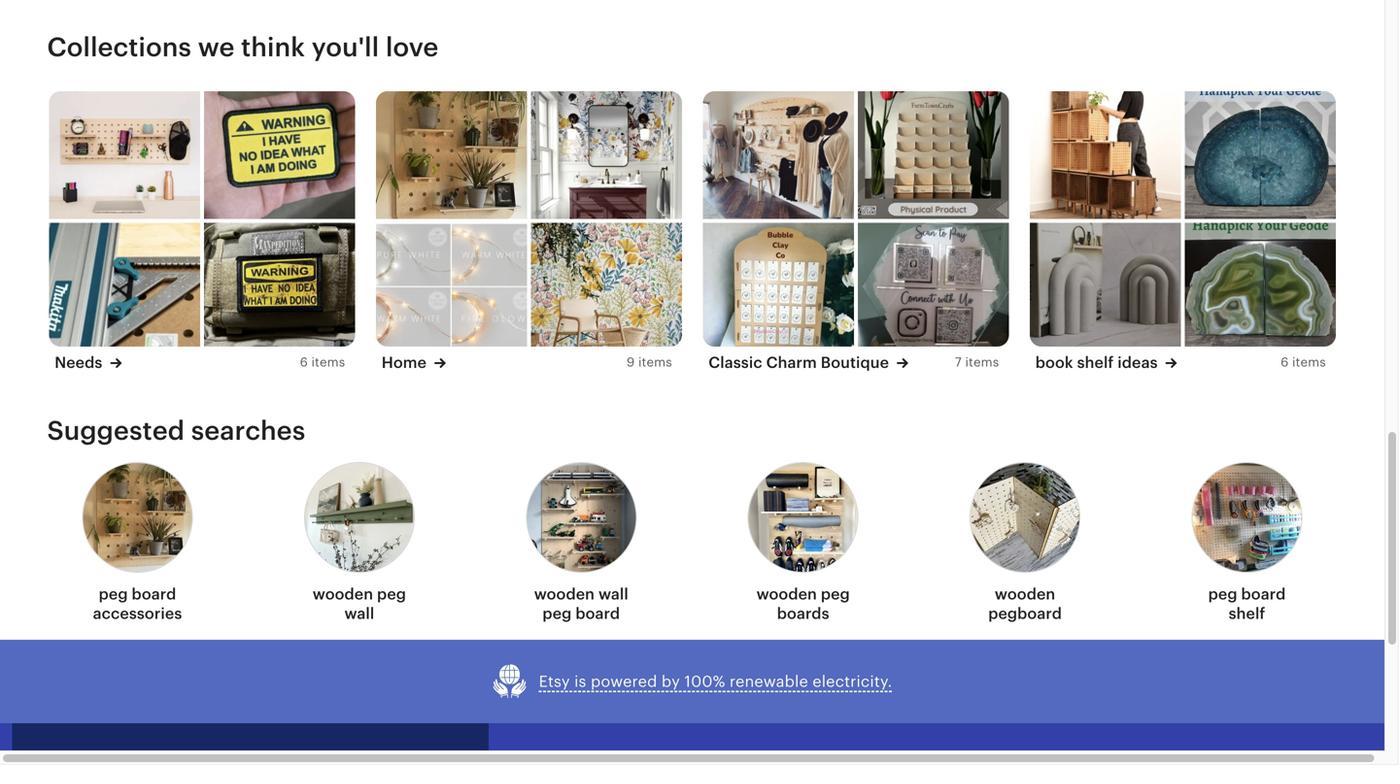 Task type: describe. For each thing, give the bounding box(es) containing it.
wooden peg wall link
[[304, 457, 415, 632]]

peg board shelf link
[[1192, 457, 1303, 632]]

searches
[[191, 416, 306, 446]]

love
[[386, 32, 439, 62]]

6 for book shelf ideas
[[1281, 355, 1289, 370]]

wallpaper peel and stick wallpaper colorful wildflower floral removable wallpaper wall decor home decor wall art room decor 3778 image
[[531, 91, 682, 219]]

storage cube, wood bookcase, record storage, shelving unit, tv stand, modular cube bookshelf, sideboard image
[[1030, 91, 1181, 219]]

boutique
[[821, 354, 889, 372]]

needs
[[55, 354, 102, 372]]

etsy
[[539, 673, 570, 691]]

wall inside wooden peg wall
[[345, 605, 375, 623]]

accessories
[[93, 605, 182, 623]]

warning i have no idea what i am doing morale patch- hook and loop custom patch 2x3" made in the usa! image
[[204, 223, 355, 351]]

6 for needs
[[300, 355, 308, 370]]

powered
[[591, 673, 658, 691]]

suggested searches
[[47, 416, 306, 446]]

home
[[382, 354, 427, 372]]

peg inside wooden peg wall
[[377, 586, 406, 604]]

wooden peg boards
[[757, 586, 850, 623]]

wall inside wooden wall peg board
[[599, 586, 629, 604]]

peg board shelf
[[1209, 586, 1286, 623]]

suggested
[[47, 416, 185, 446]]

teal agate bookend pair of geode book stoppers crystal bookends for heavy books in beach nautical decor for teacher gift and librarian gift image
[[1185, 91, 1336, 219]]

renewable
[[730, 673, 809, 691]]

wooden pegboard
[[989, 586, 1062, 623]]

large hole pegboard organizer- plant shelf image
[[376, 91, 527, 219]]

think
[[241, 32, 305, 62]]

wooden peg wall
[[313, 586, 406, 623]]

by
[[662, 673, 680, 691]]

0 vertical spatial shelf
[[1078, 354, 1114, 372]]

peg inside wooden wall peg board
[[543, 605, 572, 623]]

100%
[[685, 673, 726, 691]]

items for classic charm boutique
[[966, 355, 999, 370]]

wallpaper colorful flower, peel and stick wallpaper, removable wall mural, home decor, floral wall decor, garden wallpaper #14 image
[[531, 223, 682, 351]]

etsy is powered by 100% renewable electricity. button
[[492, 664, 893, 701]]

board inside wooden wall peg board
[[576, 605, 620, 623]]

electricity.
[[813, 673, 893, 691]]

classic charm boutique
[[709, 354, 889, 372]]

wooden wall peg board link
[[526, 457, 637, 632]]

7
[[955, 355, 962, 370]]

is
[[575, 673, 587, 691]]

peg inside peg board shelf
[[1209, 586, 1238, 604]]

footer element
[[489, 724, 1373, 766]]

classic
[[709, 354, 763, 372]]



Task type: locate. For each thing, give the bounding box(es) containing it.
wooden wall peg board
[[534, 586, 629, 623]]

6 items for book shelf ideas
[[1281, 355, 1327, 370]]

4 items from the left
[[1293, 355, 1327, 370]]

board inside peg board accessories
[[132, 586, 176, 604]]

board
[[132, 586, 176, 604], [1242, 586, 1286, 604], [576, 605, 620, 623]]

6 items
[[300, 355, 345, 370], [1281, 355, 1327, 370]]

collections
[[47, 32, 192, 62]]

items right the 7
[[966, 355, 999, 370]]

peg board accessories
[[93, 586, 182, 623]]

2 wooden from the left
[[534, 586, 595, 604]]

1 vertical spatial shelf
[[1229, 605, 1266, 623]]

wooden inside wooden wall peg board
[[534, 586, 595, 604]]

2 items from the left
[[639, 355, 672, 370]]

2 6 from the left
[[1281, 355, 1289, 370]]

3 wooden from the left
[[757, 586, 817, 604]]

6 down warning i have no idea what i am doing morale patch- hook and loop custom patch 2x3" made in the usa! image
[[300, 355, 308, 370]]

firefly lights, plug in fairy lights, indoor string lights, hygge decor, string lights for egg chair, home decor, 13ft, 19ft, 33ft, 65ft image
[[376, 223, 527, 351]]

1 horizontal spatial 6
[[1281, 355, 1289, 370]]

concrete bookends | set of 2 image
[[1030, 223, 1181, 351]]

3 items from the left
[[966, 355, 999, 370]]

1 horizontal spatial wall
[[599, 586, 629, 604]]

wooden inside wooden peg boards
[[757, 586, 817, 604]]

6
[[300, 355, 308, 370], [1281, 355, 1289, 370]]

etsy is powered by 100% renewable electricity.
[[539, 673, 893, 691]]

0 vertical spatial wall
[[599, 586, 629, 604]]

board inside peg board shelf
[[1242, 586, 1286, 604]]

you'll
[[312, 32, 379, 62]]

wooden
[[313, 586, 373, 604], [534, 586, 595, 604], [757, 586, 817, 604], [995, 586, 1056, 604]]

wooden pegboard link
[[970, 457, 1081, 632]]

pegboard - wooden shelf / the wall organizer rectangle birch, plywood, peg board, regal, shelf with pegs, peg rack image
[[49, 91, 200, 219]]

sticker display stand, 20 pockets, stickers, car coasters or anything 3 - 4.5 inch wide - customized topper and base plate. image
[[858, 91, 1009, 219]]

curved pegboard retail display image
[[703, 91, 854, 219]]

4 wooden from the left
[[995, 586, 1056, 604]]

7 items
[[955, 355, 999, 370]]

wooden for wall
[[313, 586, 373, 604]]

collections we think you'll love
[[47, 32, 439, 62]]

1 horizontal spatial board
[[576, 605, 620, 623]]

wooden inside wooden pegboard
[[995, 586, 1056, 604]]

1 6 from the left
[[300, 355, 308, 370]]

1 vertical spatial wall
[[345, 605, 375, 623]]

items right 9
[[639, 355, 672, 370]]

book shelf ideas
[[1036, 354, 1158, 372]]

0 horizontal spatial 6
[[300, 355, 308, 370]]

makita guide rail square adapter - diy kit - for track saw guide rails image
[[49, 223, 200, 351]]

peg
[[99, 586, 128, 604], [377, 586, 406, 604], [821, 586, 850, 604], [1209, 586, 1238, 604], [543, 605, 572, 623]]

wooden peg boards link
[[748, 457, 859, 632]]

boards
[[777, 605, 830, 623]]

6 items down 'green agate bookends decorative geode book stoppers natural decor crystal bookends heavy bookends for kids nature decor christmas gift' image
[[1281, 355, 1327, 370]]

items for book shelf ideas
[[1293, 355, 1327, 370]]

6 items for needs
[[300, 355, 345, 370]]

items
[[311, 355, 345, 370], [639, 355, 672, 370], [966, 355, 999, 370], [1293, 355, 1327, 370]]

peg inside wooden peg boards
[[821, 586, 850, 604]]

ideas
[[1118, 354, 1158, 372]]

2 6 items from the left
[[1281, 355, 1327, 370]]

6 down 'green agate bookends decorative geode book stoppers natural decor crystal bookends heavy bookends for kids nature decor christmas gift' image
[[1281, 355, 1289, 370]]

items for needs
[[311, 355, 345, 370]]

peg inside peg board accessories
[[99, 586, 128, 604]]

pegboard
[[989, 605, 1062, 623]]

shelf
[[1078, 354, 1114, 372], [1229, 605, 1266, 623]]

1 horizontal spatial 6 items
[[1281, 355, 1327, 370]]

items for home
[[639, 355, 672, 370]]

shelf inside peg board shelf
[[1229, 605, 1266, 623]]

wall
[[599, 586, 629, 604], [345, 605, 375, 623]]

wooden inside wooden peg wall
[[313, 586, 373, 604]]

book
[[1036, 354, 1074, 372]]

9
[[627, 355, 635, 370]]

we
[[198, 32, 235, 62]]

0 horizontal spatial wall
[[345, 605, 375, 623]]

green agate bookends decorative geode book stoppers natural decor crystal bookends heavy bookends for kids nature decor christmas gift image
[[1185, 223, 1336, 351]]

0 horizontal spatial 6 items
[[300, 355, 345, 370]]

1 6 items from the left
[[300, 355, 345, 370]]

1 items from the left
[[311, 355, 345, 370]]

2 horizontal spatial board
[[1242, 586, 1286, 604]]

wooden for peg
[[534, 586, 595, 604]]

charm
[[767, 354, 817, 372]]

board for shelf
[[1242, 586, 1286, 604]]

1 horizontal spatial shelf
[[1229, 605, 1266, 623]]

9 items
[[627, 355, 672, 370]]

0 horizontal spatial board
[[132, 586, 176, 604]]

1 wooden from the left
[[313, 586, 373, 604]]

items left home
[[311, 355, 345, 370]]

custom hexagon acrylic qr sign / scan to pay sign image
[[858, 223, 1009, 351]]

peg board accessories link
[[82, 457, 193, 632]]

extra large craft fair earring display stand/retail earring display stand/craft fair display/vendor earring display/jewelry stand for vendor image
[[703, 223, 854, 351]]

warning i have no idea what i am doing meme 2"x3" morale patch with hook and loop backing image
[[204, 91, 355, 219]]

items down 'green agate bookends decorative geode book stoppers natural decor crystal bookends heavy bookends for kids nature decor christmas gift' image
[[1293, 355, 1327, 370]]

0 horizontal spatial shelf
[[1078, 354, 1114, 372]]

6 items left home
[[300, 355, 345, 370]]

board for accessories
[[132, 586, 176, 604]]

wooden for boards
[[757, 586, 817, 604]]



Task type: vqa. For each thing, say whether or not it's contained in the screenshot.
the leftmost these
no



